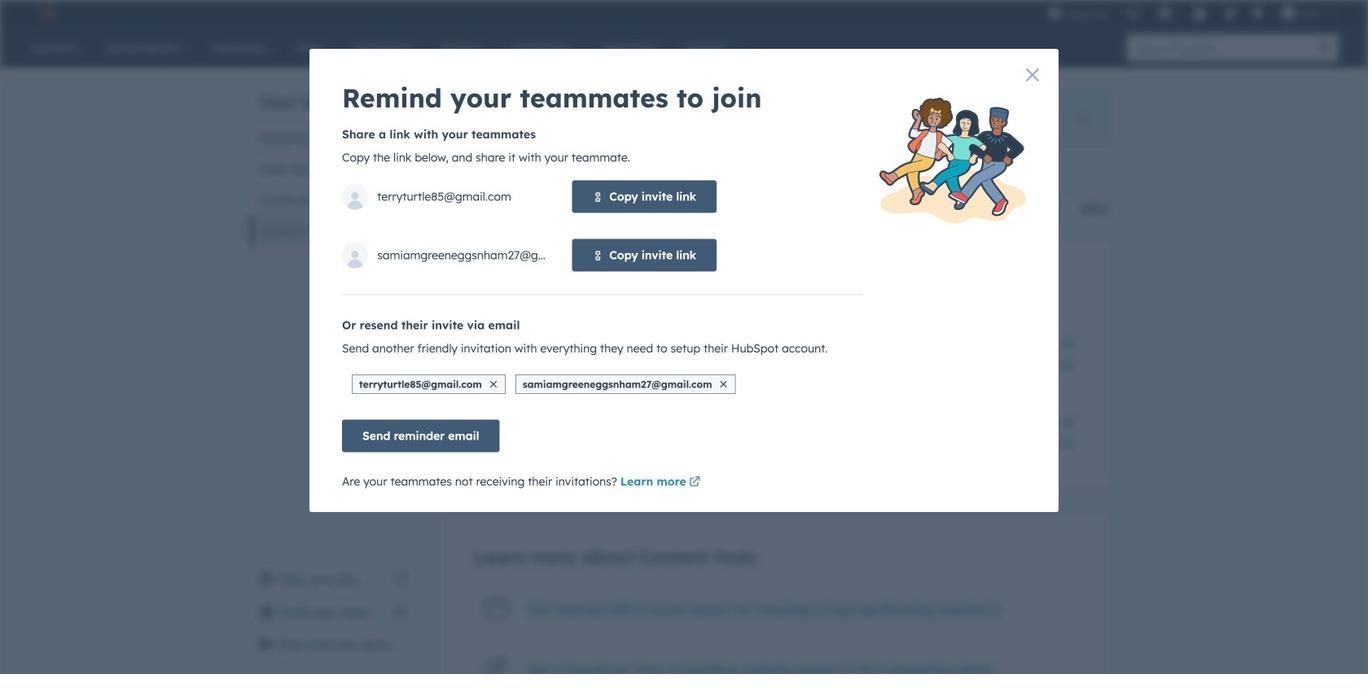 Task type: vqa. For each thing, say whether or not it's contained in the screenshot.
Pagination navigation
no



Task type: locate. For each thing, give the bounding box(es) containing it.
0 vertical spatial link opens in a new window image
[[689, 473, 701, 493]]

close image
[[1026, 68, 1039, 81], [1078, 113, 1088, 123], [490, 381, 497, 388], [720, 381, 727, 388]]

marketplaces image
[[1158, 7, 1173, 22]]

progress bar
[[442, 200, 724, 217]]

user guides element
[[250, 70, 416, 247]]

1 vertical spatial link opens in a new window image
[[395, 570, 406, 590]]

Search HubSpot search field
[[1127, 34, 1311, 62]]

alert
[[442, 93, 1109, 142]]

link opens in a new window image
[[689, 473, 701, 493], [395, 570, 406, 590]]

link opens in a new window image
[[689, 477, 701, 489], [395, 574, 406, 586], [991, 602, 1002, 621], [991, 606, 1002, 617]]

menu
[[1039, 0, 1349, 26]]

dialog
[[310, 49, 1059, 512]]

0 horizontal spatial link opens in a new window image
[[395, 570, 406, 590]]



Task type: describe. For each thing, give the bounding box(es) containing it.
garebear orlando image
[[1281, 6, 1296, 20]]

1 horizontal spatial link opens in a new window image
[[689, 473, 701, 493]]



